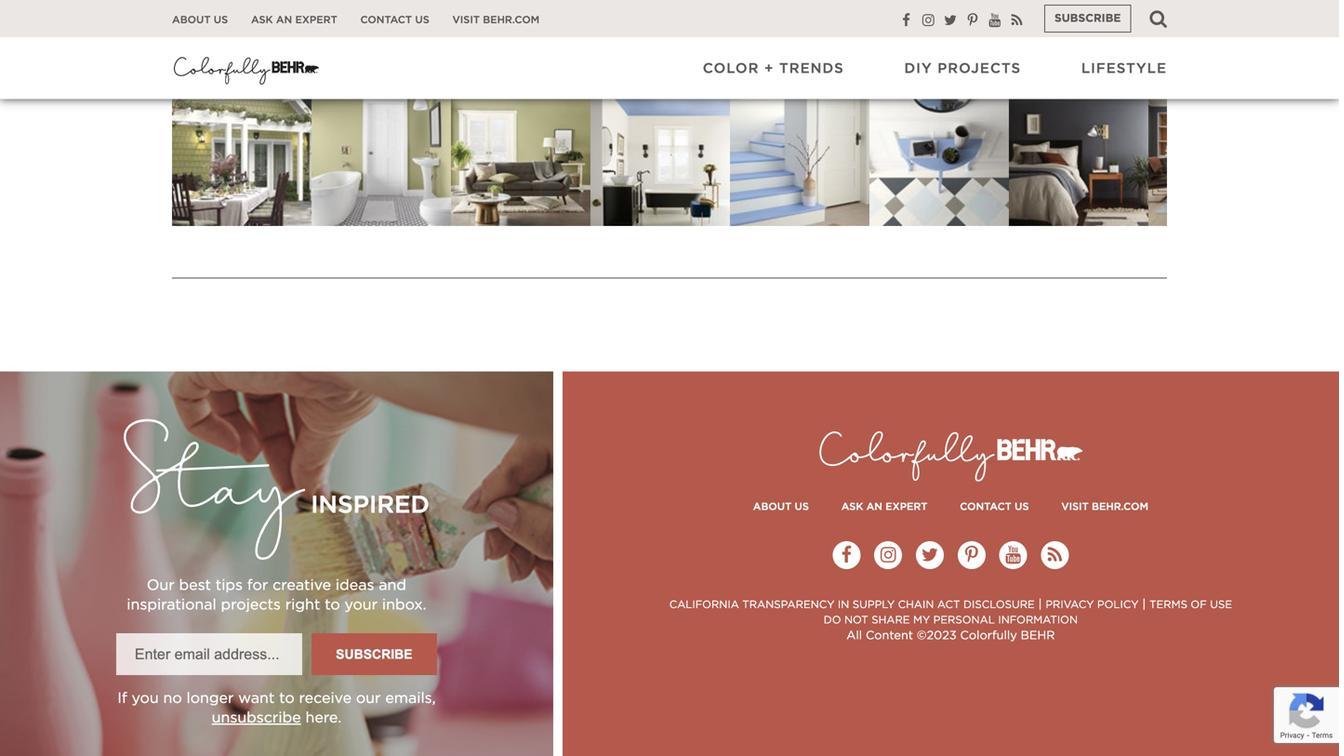 Task type: describe. For each thing, give the bounding box(es) containing it.
about us for ask an expert link for the left visit behr.com link
[[172, 15, 228, 25]]

not
[[844, 615, 868, 626]]

colorfully behr image
[[172, 51, 321, 88]]

lifestyle
[[1082, 62, 1167, 76]]

right
[[285, 597, 320, 612]]

about for ask an expert link related to visit behr.com link to the right
[[753, 502, 792, 512]]

visit for visit behr.com link to the right
[[1061, 502, 1089, 512]]

my
[[913, 615, 930, 626]]

expert for ask an expert link related to visit behr.com link to the right
[[886, 502, 928, 512]]

tips
[[216, 578, 243, 593]]

expert for ask an expert link for the left visit behr.com link
[[295, 15, 337, 25]]

1 | from the left
[[1038, 599, 1042, 611]]

©2023
[[917, 630, 957, 642]]

policy
[[1097, 600, 1139, 611]]

2 | from the left
[[1142, 599, 1146, 611]]

your
[[345, 597, 378, 612]]

behr.com for visit behr.com link to the right
[[1092, 502, 1149, 512]]

0 horizontal spatial visit behr.com link
[[453, 13, 540, 27]]

stay inspired
[[124, 400, 429, 562]]

disclosure
[[963, 600, 1035, 611]]

of
[[1191, 600, 1207, 611]]

projects
[[221, 597, 281, 612]]

stay
[[124, 400, 304, 562]]

ideas
[[336, 578, 374, 593]]

unsubscribe link
[[212, 711, 301, 725]]

contact us for visit behr.com link to the right
[[960, 502, 1029, 512]]

information
[[998, 615, 1078, 626]]

behr
[[1021, 630, 1055, 642]]

personal
[[933, 615, 995, 626]]

about us for ask an expert link related to visit behr.com link to the right
[[753, 502, 809, 512]]

trends
[[779, 62, 844, 76]]

longer
[[186, 691, 234, 706]]

contact us for the left visit behr.com link
[[360, 15, 429, 25]]

to inside the our best tips for creative ideas and inspirational projects right to your inbox.
[[325, 597, 340, 612]]

if you no longer want to receive our emails, unsubscribe here.
[[117, 691, 436, 725]]

california
[[669, 600, 739, 611]]

search image
[[1150, 9, 1167, 28]]

our best tips for creative ideas and inspirational projects right to your inbox.
[[127, 578, 426, 612]]

visit for the left visit behr.com link
[[453, 15, 480, 25]]

unsubscribe
[[212, 711, 301, 725]]

privacy
[[1046, 600, 1094, 611]]

ask an expert for ask an expert link related to visit behr.com link to the right
[[841, 502, 928, 512]]

ask an expert for ask an expert link for the left visit behr.com link
[[251, 15, 337, 25]]

about for ask an expert link for the left visit behr.com link
[[172, 15, 211, 25]]

supply
[[853, 600, 895, 611]]

for
[[247, 578, 268, 593]]



Task type: vqa. For each thing, say whether or not it's contained in the screenshot.
personal
yes



Task type: locate. For each thing, give the bounding box(es) containing it.
ask for ask an expert link related to visit behr.com link to the right
[[841, 502, 863, 512]]

do
[[824, 615, 841, 626]]

1 vertical spatial about us
[[753, 502, 809, 512]]

privacy policy link
[[1046, 600, 1139, 611]]

transparency
[[742, 600, 835, 611]]

expert
[[295, 15, 337, 25], [886, 502, 928, 512]]

terms
[[1150, 600, 1188, 611]]

creative
[[273, 578, 331, 593]]

1 horizontal spatial ask an expert
[[841, 502, 928, 512]]

1 horizontal spatial contact us
[[960, 502, 1029, 512]]

emails,
[[385, 691, 436, 706]]

0 vertical spatial about us
[[172, 15, 228, 25]]

0 horizontal spatial ask an expert
[[251, 15, 337, 25]]

0 vertical spatial contact us link
[[360, 13, 429, 27]]

0 vertical spatial about
[[172, 15, 211, 25]]

use
[[1210, 600, 1232, 611]]

projects
[[938, 62, 1021, 76]]

color + trends
[[703, 62, 844, 76]]

0 horizontal spatial ask
[[251, 15, 273, 25]]

contact us
[[360, 15, 429, 25], [960, 502, 1029, 512]]

inspirational
[[127, 597, 216, 612]]

about us
[[172, 15, 228, 25], [753, 502, 809, 512]]

1 horizontal spatial an
[[866, 502, 883, 512]]

+
[[765, 62, 774, 76]]

1 vertical spatial visit behr.com
[[1061, 502, 1149, 512]]

contact for ask an expert link for the left visit behr.com link
[[360, 15, 412, 25]]

1 horizontal spatial about
[[753, 502, 792, 512]]

1 horizontal spatial contact
[[960, 502, 1012, 512]]

0 horizontal spatial expert
[[295, 15, 337, 25]]

you
[[132, 691, 159, 706]]

1 vertical spatial expert
[[886, 502, 928, 512]]

about us link
[[172, 13, 228, 27], [753, 500, 809, 514]]

1 horizontal spatial |
[[1142, 599, 1146, 611]]

contact for ask an expert link related to visit behr.com link to the right
[[960, 502, 1012, 512]]

1 vertical spatial to
[[279, 691, 295, 706]]

an
[[276, 15, 292, 25], [866, 502, 883, 512]]

1 vertical spatial an
[[866, 502, 883, 512]]

contact
[[360, 15, 412, 25], [960, 502, 1012, 512]]

subscribe link
[[1044, 5, 1131, 33]]

1 horizontal spatial ask
[[841, 502, 863, 512]]

lifestyle link
[[1082, 60, 1167, 78]]

diy projects link
[[904, 60, 1021, 78]]

0 horizontal spatial visit
[[453, 15, 480, 25]]

1 vertical spatial visit behr.com link
[[1061, 500, 1149, 514]]

1 vertical spatial about us link
[[753, 500, 809, 514]]

1 vertical spatial ask
[[841, 502, 863, 512]]

1 horizontal spatial about us
[[753, 502, 809, 512]]

to left your
[[325, 597, 340, 612]]

1 vertical spatial behr.com
[[1092, 502, 1149, 512]]

visit
[[453, 15, 480, 25], [1061, 502, 1089, 512]]

1 horizontal spatial expert
[[886, 502, 928, 512]]

0 vertical spatial about us link
[[172, 13, 228, 27]]

ask an expert link
[[251, 13, 337, 27], [841, 500, 928, 514]]

1 horizontal spatial ask an expert link
[[841, 500, 928, 514]]

diy projects
[[904, 62, 1021, 76]]

0 vertical spatial ask an expert link
[[251, 13, 337, 27]]

subscribe
[[1055, 13, 1121, 24]]

0 horizontal spatial contact us link
[[360, 13, 429, 27]]

ask an expert link for the left visit behr.com link
[[251, 13, 337, 27]]

in
[[838, 600, 849, 611]]

0 horizontal spatial ask an expert link
[[251, 13, 337, 27]]

inbox.
[[382, 597, 426, 612]]

1 vertical spatial contact us
[[960, 502, 1029, 512]]

best
[[179, 578, 211, 593]]

1 horizontal spatial to
[[325, 597, 340, 612]]

None email field
[[116, 634, 302, 675]]

0 vertical spatial visit behr.com link
[[453, 13, 540, 27]]

to inside if you no longer want to receive our emails, unsubscribe here.
[[279, 691, 295, 706]]

0 horizontal spatial visit behr.com
[[453, 15, 540, 25]]

|
[[1038, 599, 1042, 611], [1142, 599, 1146, 611]]

an for ask an expert link related to visit behr.com link to the right
[[866, 502, 883, 512]]

color + trends link
[[703, 60, 844, 78]]

None submit
[[311, 634, 437, 675]]

1 horizontal spatial behr.com
[[1092, 502, 1149, 512]]

to right want on the bottom
[[279, 691, 295, 706]]

terms of use link
[[1150, 600, 1232, 611]]

visit behr.com
[[453, 15, 540, 25], [1061, 502, 1149, 512]]

| left terms
[[1142, 599, 1146, 611]]

0 horizontal spatial about us link
[[172, 13, 228, 27]]

| up the information
[[1038, 599, 1042, 611]]

1 horizontal spatial visit
[[1061, 502, 1089, 512]]

0 horizontal spatial an
[[276, 15, 292, 25]]

visit behr.com for the left visit behr.com link
[[453, 15, 540, 25]]

1 vertical spatial ask an expert
[[841, 502, 928, 512]]

want
[[238, 691, 275, 706]]

contact us link for visit behr.com link to the right
[[960, 500, 1029, 514]]

visit behr.com for visit behr.com link to the right
[[1061, 502, 1149, 512]]

all
[[847, 630, 862, 642]]

1 vertical spatial about
[[753, 502, 792, 512]]

ask an expert link for visit behr.com link to the right
[[841, 500, 928, 514]]

0 vertical spatial contact us
[[360, 15, 429, 25]]

behr.com
[[483, 15, 540, 25], [1092, 502, 1149, 512]]

0 horizontal spatial |
[[1038, 599, 1042, 611]]

to
[[325, 597, 340, 612], [279, 691, 295, 706]]

chain
[[898, 600, 934, 611]]

no
[[163, 691, 182, 706]]

1 vertical spatial ask an expert link
[[841, 500, 928, 514]]

contact us link for the left visit behr.com link
[[360, 13, 429, 27]]

0 horizontal spatial about
[[172, 15, 211, 25]]

ask an expert
[[251, 15, 337, 25], [841, 502, 928, 512]]

1 horizontal spatial contact us link
[[960, 500, 1029, 514]]

here.
[[305, 711, 341, 725]]

share
[[872, 615, 910, 626]]

california transparency in supply chain act disclosure link
[[669, 600, 1035, 611]]

our
[[147, 578, 175, 593]]

0 horizontal spatial to
[[279, 691, 295, 706]]

1 horizontal spatial about us link
[[753, 500, 809, 514]]

1 vertical spatial contact us link
[[960, 500, 1029, 514]]

do not share my personal information link
[[824, 615, 1078, 626]]

if
[[117, 691, 127, 706]]

inspired
[[311, 493, 429, 518]]

our
[[356, 691, 381, 706]]

and
[[379, 578, 406, 593]]

about
[[172, 15, 211, 25], [753, 502, 792, 512]]

0 horizontal spatial contact
[[360, 15, 412, 25]]

0 vertical spatial ask
[[251, 15, 273, 25]]

0 vertical spatial expert
[[295, 15, 337, 25]]

0 vertical spatial an
[[276, 15, 292, 25]]

color
[[703, 62, 759, 76]]

1 horizontal spatial visit behr.com link
[[1061, 500, 1149, 514]]

0 vertical spatial visit behr.com
[[453, 15, 540, 25]]

behr.com for the left visit behr.com link
[[483, 15, 540, 25]]

1 vertical spatial contact
[[960, 502, 1012, 512]]

california transparency in supply chain act disclosure | privacy policy | terms of use do not share my personal information all content ©2023 colorfully behr
[[669, 599, 1232, 642]]

diy
[[904, 62, 933, 76]]

0 horizontal spatial about us
[[172, 15, 228, 25]]

0 vertical spatial to
[[325, 597, 340, 612]]

0 vertical spatial contact
[[360, 15, 412, 25]]

about us link for ask an expert link for the left visit behr.com link
[[172, 13, 228, 27]]

content
[[866, 630, 913, 642]]

0 vertical spatial visit
[[453, 15, 480, 25]]

0 vertical spatial ask an expert
[[251, 15, 337, 25]]

us
[[214, 15, 228, 25], [415, 15, 429, 25], [795, 502, 809, 512], [1015, 502, 1029, 512]]

0 horizontal spatial behr.com
[[483, 15, 540, 25]]

an for ask an expert link for the left visit behr.com link
[[276, 15, 292, 25]]

1 horizontal spatial visit behr.com
[[1061, 502, 1149, 512]]

colorfully
[[960, 630, 1017, 642]]

ask
[[251, 15, 273, 25], [841, 502, 863, 512]]

0 vertical spatial behr.com
[[483, 15, 540, 25]]

0 horizontal spatial contact us
[[360, 15, 429, 25]]

contact us link
[[360, 13, 429, 27], [960, 500, 1029, 514]]

about us link for ask an expert link related to visit behr.com link to the right
[[753, 500, 809, 514]]

act
[[937, 600, 960, 611]]

receive
[[299, 691, 352, 706]]

visit behr.com link
[[453, 13, 540, 27], [1061, 500, 1149, 514]]

1 vertical spatial visit
[[1061, 502, 1089, 512]]

ask for ask an expert link for the left visit behr.com link
[[251, 15, 273, 25]]



